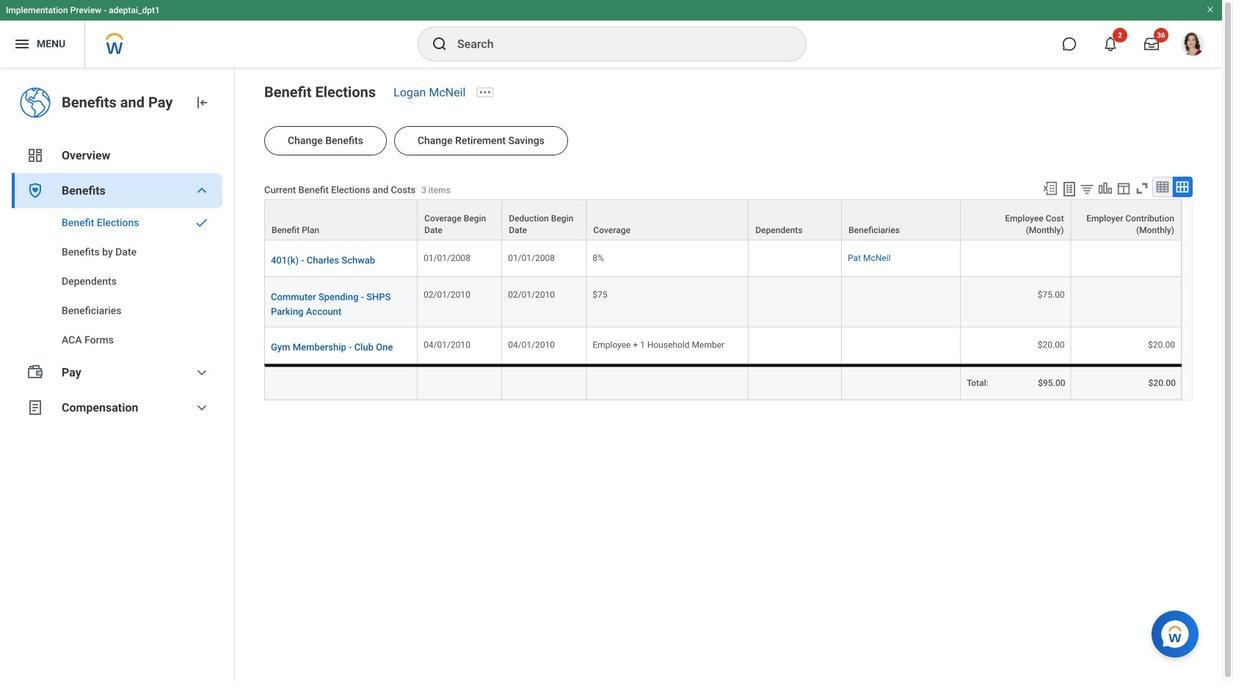 Task type: locate. For each thing, give the bounding box(es) containing it.
table image
[[1155, 180, 1170, 195]]

search image
[[431, 35, 449, 53]]

check image
[[193, 216, 211, 231]]

4 row from the top
[[264, 328, 1182, 365]]

toolbar
[[1036, 177, 1193, 200]]

inbox large image
[[1144, 37, 1159, 51]]

banner
[[0, 0, 1222, 68]]

benefits and pay element
[[62, 92, 181, 113]]

notifications large image
[[1103, 37, 1118, 51]]

profile logan mcneil image
[[1181, 32, 1205, 59]]

5 row from the top
[[264, 365, 1182, 401]]

cell
[[749, 241, 842, 278], [961, 241, 1071, 278], [1071, 241, 1182, 278], [749, 278, 842, 328], [842, 278, 961, 328], [1071, 278, 1182, 328], [749, 328, 842, 365], [842, 328, 961, 365], [264, 365, 418, 401], [418, 365, 502, 401], [502, 365, 587, 401], [587, 365, 749, 401], [749, 365, 842, 401], [842, 365, 961, 401]]

click to view/edit grid preferences image
[[1116, 181, 1132, 197]]

1 row from the top
[[264, 200, 1182, 241]]

export to worksheets image
[[1061, 181, 1078, 198]]

2 row from the top
[[264, 241, 1182, 278]]

task pay image
[[26, 364, 44, 382]]

close environment banner image
[[1206, 5, 1215, 14]]

row
[[264, 200, 1182, 241], [264, 241, 1182, 278], [264, 278, 1182, 328], [264, 328, 1182, 365], [264, 365, 1182, 401]]

chevron down small image
[[193, 182, 211, 200]]

expand table image
[[1175, 180, 1190, 195]]



Task type: vqa. For each thing, say whether or not it's contained in the screenshot.
linkedin Icon
no



Task type: describe. For each thing, give the bounding box(es) containing it.
transformation import image
[[193, 94, 211, 112]]

document alt image
[[26, 399, 44, 417]]

dashboard image
[[26, 147, 44, 164]]

3 row from the top
[[264, 278, 1182, 328]]

export to excel image
[[1042, 181, 1059, 197]]

expand/collapse chart image
[[1097, 181, 1114, 197]]

fullscreen image
[[1134, 181, 1150, 197]]

select to filter grid data image
[[1079, 181, 1095, 197]]

Search Workday  search field
[[457, 28, 776, 60]]

benefits image
[[26, 182, 44, 200]]

navigation pane region
[[0, 68, 235, 682]]

justify image
[[13, 35, 31, 53]]



